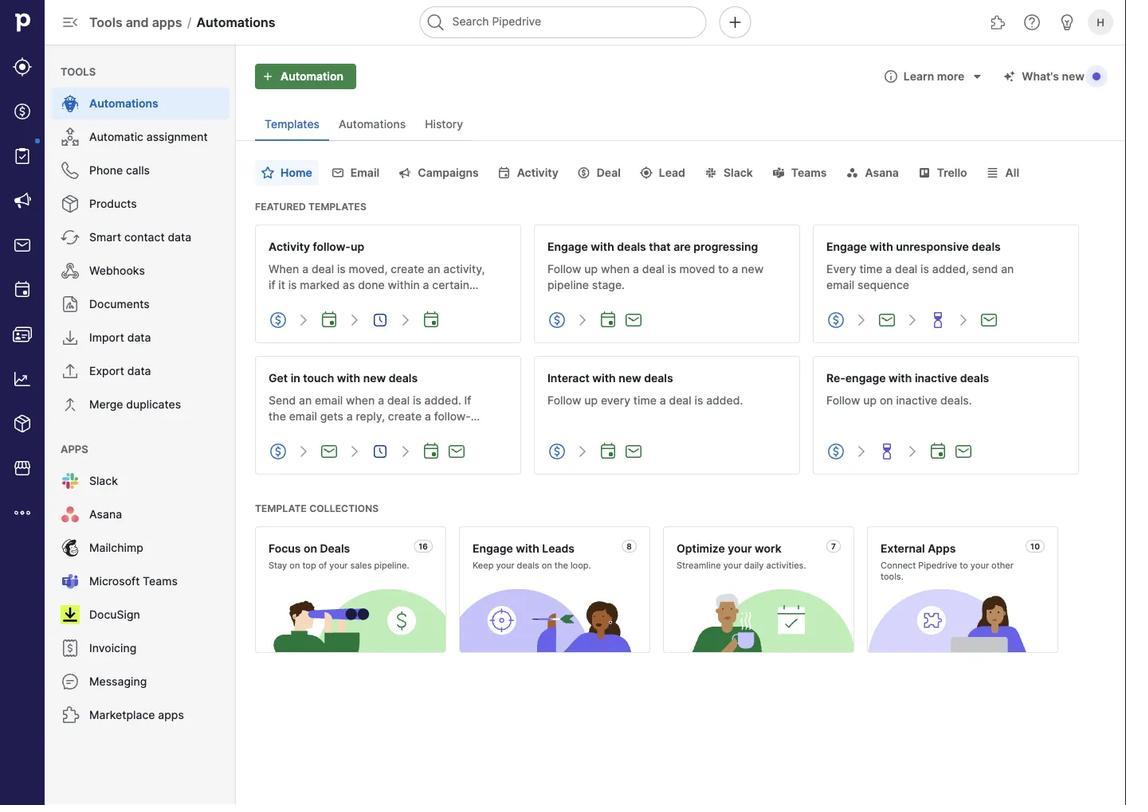 Task type: vqa. For each thing, say whether or not it's contained in the screenshot.
the left Howard
no



Task type: locate. For each thing, give the bounding box(es) containing it.
color undefined image inside invoicing link
[[61, 639, 80, 659]]

on
[[880, 394, 893, 408], [304, 542, 317, 556], [290, 561, 300, 571], [542, 561, 552, 571]]

email inside every time a deal is added, send an email sequence
[[827, 279, 855, 292]]

asana
[[865, 166, 899, 180], [89, 508, 122, 522]]

with for engage with unresponsive deals
[[870, 240, 894, 254]]

every time a deal is added, send an email sequence
[[827, 263, 1014, 292]]

1 vertical spatial inactive
[[896, 394, 938, 408]]

0 horizontal spatial added.
[[425, 394, 461, 408]]

5 color undefined image from the top
[[61, 328, 80, 348]]

2 color secondary rgba image from the left
[[396, 167, 415, 179]]

1 vertical spatial create
[[355, 295, 389, 308]]

a up reply,
[[378, 394, 384, 408]]

deals right keep
[[517, 561, 539, 571]]

what's new
[[1022, 70, 1085, 83]]

with for interact with new deals
[[593, 372, 616, 385]]

color active image for follow up on inactive deals.
[[827, 442, 846, 462]]

your inside the 'focus on deals stay on top of your sales pipeline.'
[[330, 561, 348, 571]]

color primary image inside what's new button
[[1000, 70, 1019, 83]]

0 vertical spatial tools
[[89, 14, 123, 30]]

focus on deals stay on top of your sales pipeline.
[[269, 542, 409, 571]]

apps down messaging link
[[158, 709, 184, 723]]

1 vertical spatial to
[[960, 561, 969, 571]]

automations
[[196, 14, 275, 30], [89, 97, 158, 110], [339, 118, 406, 131]]

color undefined image inside export data link
[[61, 362, 80, 381]]

1 horizontal spatial when
[[601, 263, 630, 276]]

teams left "asana" button
[[791, 166, 827, 180]]

2 horizontal spatial color positive image
[[954, 442, 973, 462]]

up
[[351, 240, 364, 254], [585, 263, 598, 276], [438, 295, 451, 308], [585, 394, 598, 408], [864, 394, 877, 408], [471, 410, 484, 424]]

the down leads
[[555, 561, 568, 571]]

email down every
[[827, 279, 855, 292]]

if
[[464, 394, 471, 408]]

pipedrive
[[919, 561, 958, 571]]

0 horizontal spatial activity
[[269, 240, 310, 254]]

with up "sequence"
[[870, 240, 894, 254]]

calls
[[126, 164, 150, 177]]

color muted image down time,
[[345, 311, 364, 330]]

color active image down interact
[[548, 442, 567, 462]]

0 horizontal spatial the
[[269, 410, 286, 424]]

0 vertical spatial when
[[601, 263, 630, 276]]

inactive down re-engage with inactive deals
[[896, 394, 938, 408]]

products link
[[51, 188, 230, 220]]

apps left /
[[152, 14, 182, 30]]

smart contact data
[[89, 231, 191, 244]]

your left other
[[971, 561, 989, 571]]

10 color undefined image from the top
[[61, 639, 80, 659]]

4 color undefined image from the top
[[61, 295, 80, 314]]

data
[[168, 231, 191, 244], [127, 331, 151, 345], [127, 365, 151, 378]]

color learn image
[[929, 311, 948, 330], [878, 442, 897, 462]]

inactive
[[915, 372, 958, 385], [896, 394, 938, 408]]

automations up automatic
[[89, 97, 158, 110]]

on up top
[[304, 542, 317, 556]]

color secondary rgba image
[[328, 167, 347, 179], [396, 167, 415, 179], [495, 167, 514, 179], [637, 167, 656, 179], [702, 167, 721, 179], [769, 167, 788, 179], [983, 167, 1003, 179]]

campaigns image
[[13, 191, 32, 210]]

color secondary rgba image inside teams button
[[769, 167, 788, 179]]

with
[[591, 240, 615, 254], [870, 240, 894, 254], [337, 372, 360, 385], [593, 372, 616, 385], [889, 372, 912, 385], [516, 542, 540, 556]]

color secondary rgba image inside "asana" button
[[843, 167, 862, 179]]

8 color undefined image from the top
[[61, 472, 80, 491]]

color undefined image up the campaigns image in the left of the page
[[13, 147, 32, 166]]

2 vertical spatial data
[[127, 365, 151, 378]]

of inside the 'focus on deals stay on top of your sales pipeline.'
[[319, 561, 327, 571]]

color muted image down pipeline
[[573, 311, 592, 330]]

1 horizontal spatial to
[[960, 561, 969, 571]]

teams inside button
[[791, 166, 827, 180]]

1 vertical spatial the
[[555, 561, 568, 571]]

1 horizontal spatial time
[[860, 263, 883, 276]]

engage for every
[[827, 240, 867, 254]]

follow down interact
[[548, 394, 582, 408]]

color secondary rgba image inside deal button
[[575, 167, 594, 179]]

more image
[[13, 504, 32, 523]]

color undefined image inside marketplace apps link
[[61, 706, 80, 725]]

asana inside menu
[[89, 508, 122, 522]]

color undefined image for import data
[[61, 328, 80, 348]]

what's new button
[[997, 64, 1107, 89]]

create up within
[[391, 263, 425, 276]]

deals up send
[[972, 240, 1001, 254]]

color secondary rgba image inside email button
[[328, 167, 347, 179]]

color undefined image inside documents link
[[61, 295, 80, 314]]

with left leads
[[516, 542, 540, 556]]

create
[[391, 263, 425, 276], [355, 295, 389, 308], [388, 410, 422, 424]]

your right keep
[[496, 561, 515, 571]]

0 horizontal spatial slack
[[89, 475, 118, 488]]

an
[[428, 263, 440, 276], [1001, 263, 1014, 276], [299, 394, 312, 408]]

deals up follow up every time a deal is added.
[[644, 372, 673, 385]]

marked
[[300, 279, 340, 292]]

0 horizontal spatial color positive image
[[599, 442, 618, 462]]

when
[[601, 263, 630, 276], [346, 394, 375, 408]]

activity button
[[492, 160, 565, 186]]

0 vertical spatial activity
[[517, 166, 559, 180]]

color muted image down added,
[[954, 311, 973, 330]]

color undefined image inside "mailchimp" link
[[61, 539, 80, 558]]

3 color secondary rgba image from the left
[[843, 167, 862, 179]]

tools inside menu
[[61, 65, 96, 78]]

color undefined image inside import data link
[[61, 328, 80, 348]]

color secondary rgba image inside home button
[[258, 167, 277, 179]]

color secondary rgba image inside the activity button
[[495, 167, 514, 179]]

2 vertical spatial follow-
[[434, 410, 471, 424]]

color undefined image for microsoft teams
[[61, 572, 80, 592]]

home button
[[255, 160, 319, 186]]

teams button
[[766, 160, 833, 186]]

1 horizontal spatial activity
[[517, 166, 559, 180]]

a right gets
[[347, 410, 353, 424]]

1 color secondary rgba image from the left
[[328, 167, 347, 179]]

color undefined image
[[61, 94, 80, 113], [61, 128, 80, 147], [13, 147, 32, 166], [61, 195, 80, 214], [61, 505, 80, 525], [61, 572, 80, 592], [61, 606, 80, 625], [61, 673, 80, 692], [61, 706, 80, 725]]

1 horizontal spatial color learn image
[[929, 311, 948, 330]]

connect
[[881, 561, 916, 571]]

follow for follow up every time a deal is added.
[[548, 394, 582, 408]]

added. for follow up every time a deal is added.
[[706, 394, 743, 408]]

follow down re-
[[827, 394, 861, 408]]

to right pipedrive
[[960, 561, 969, 571]]

menu
[[0, 0, 45, 806], [45, 45, 236, 806]]

as
[[343, 279, 355, 292]]

color muted image
[[294, 311, 313, 330], [345, 311, 364, 330], [396, 311, 415, 330], [954, 311, 973, 330], [294, 442, 313, 462], [345, 442, 364, 462], [396, 442, 415, 462], [573, 442, 592, 462], [903, 442, 922, 462]]

color muted image down "sequence"
[[852, 311, 871, 330]]

up up stage.
[[585, 263, 598, 276]]

1 horizontal spatial the
[[555, 561, 568, 571]]

up inside follow up when a deal is moved to a new pipeline stage.
[[585, 263, 598, 276]]

send an email when a deal is added. if the email gets a reply, create a follow-up action.
[[269, 394, 484, 440]]

deals inside engage with leads keep your deals on the loop.
[[517, 561, 539, 571]]

email up action.
[[289, 410, 317, 424]]

color secondary rgba image for lead
[[637, 167, 656, 179]]

color undefined image inside webhooks link
[[61, 261, 80, 281]]

0 vertical spatial inactive
[[915, 372, 958, 385]]

activity for activity follow-up
[[269, 240, 310, 254]]

1 vertical spatial color learn image
[[878, 442, 897, 462]]

of down marked
[[312, 295, 323, 308]]

color active image down every
[[827, 311, 846, 330]]

engage inside engage with leads keep your deals on the loop.
[[473, 542, 513, 556]]

data right the export
[[127, 365, 151, 378]]

2 color positive image from the left
[[624, 442, 643, 462]]

featured templates
[[255, 201, 367, 212]]

color undefined image inside automatic assignment link
[[61, 128, 80, 147]]

color secondary rgba image for home
[[258, 167, 277, 179]]

color muted image down within
[[396, 311, 415, 330]]

tools left 'and'
[[89, 14, 123, 30]]

inactive up the deals.
[[915, 372, 958, 385]]

microsoft teams
[[89, 575, 178, 589]]

5 color secondary rgba image from the left
[[702, 167, 721, 179]]

0 vertical spatial email
[[827, 279, 855, 292]]

apps
[[61, 443, 88, 456], [928, 542, 956, 556]]

0 horizontal spatial engage
[[473, 542, 513, 556]]

automatic
[[89, 130, 143, 144]]

a down 'engage with deals that are progressing'
[[633, 263, 639, 276]]

1 horizontal spatial an
[[428, 263, 440, 276]]

action.
[[269, 426, 305, 440]]

1 vertical spatial asana
[[89, 508, 122, 522]]

2 vertical spatial create
[[388, 410, 422, 424]]

smart contact data link
[[51, 222, 230, 254]]

1 vertical spatial teams
[[143, 575, 178, 589]]

of
[[312, 295, 323, 308], [319, 561, 327, 571]]

a right within
[[423, 279, 429, 292]]

color secondary rgba image inside campaigns button
[[396, 167, 415, 179]]

2 vertical spatial email
[[289, 410, 317, 424]]

on down leads
[[542, 561, 552, 571]]

apps
[[152, 14, 182, 30], [158, 709, 184, 723]]

a
[[302, 263, 309, 276], [633, 263, 639, 276], [732, 263, 739, 276], [886, 263, 892, 276], [423, 279, 429, 292], [392, 295, 398, 308], [378, 394, 384, 408], [660, 394, 666, 408], [347, 410, 353, 424], [425, 410, 431, 424]]

color undefined image inside "smart contact data" link
[[61, 228, 80, 247]]

documents link
[[51, 289, 230, 320]]

merge duplicates
[[89, 398, 181, 412]]

color secondary rgba image right slack button
[[769, 167, 788, 179]]

color secondary rgba image for asana
[[843, 167, 862, 179]]

color positive image
[[599, 442, 618, 462], [624, 442, 643, 462], [954, 442, 973, 462]]

is inside every time a deal is added, send an email sequence
[[921, 263, 929, 276]]

color undefined image inside messaging link
[[61, 673, 80, 692]]

1 vertical spatial time
[[634, 394, 657, 408]]

to inside follow up when a deal is moved to a new pipeline stage.
[[718, 263, 729, 276]]

follow for follow up on inactive deals.
[[827, 394, 861, 408]]

leads
[[542, 542, 575, 556]]

0 vertical spatial color learn image
[[929, 311, 948, 330]]

webhooks link
[[51, 255, 230, 287]]

slack left teams button
[[724, 166, 753, 180]]

0 horizontal spatial when
[[346, 394, 375, 408]]

1 horizontal spatial color positive image
[[624, 442, 643, 462]]

email
[[827, 279, 855, 292], [315, 394, 343, 408], [289, 410, 317, 424]]

learn more
[[904, 70, 965, 83]]

follow inside follow up when a deal is moved to a new pipeline stage.
[[548, 263, 582, 276]]

is inside follow up when a deal is moved to a new pipeline stage.
[[668, 263, 677, 276]]

color muted image down send an email when a deal is added. if the email gets a reply, create a follow-up action.
[[396, 442, 415, 462]]

added. inside send an email when a deal is added. if the email gets a reply, create a follow-up action.
[[425, 394, 461, 408]]

create right reply,
[[388, 410, 422, 424]]

color undefined image right the deals image
[[61, 94, 80, 113]]

deal down engage with unresponsive deals
[[895, 263, 918, 276]]

color undefined image inside automations link
[[61, 94, 80, 113]]

0 horizontal spatial color active image
[[269, 442, 288, 462]]

new right what's
[[1062, 70, 1085, 83]]

deal
[[312, 263, 334, 276], [642, 263, 665, 276], [895, 263, 918, 276], [387, 394, 410, 408], [669, 394, 692, 408]]

deal right every
[[669, 394, 692, 408]]

0 vertical spatial of
[[312, 295, 323, 308]]

0 horizontal spatial an
[[299, 394, 312, 408]]

sales inbox image
[[13, 236, 32, 255]]

color secondary rgba image inside trello 'button'
[[915, 167, 934, 179]]

0 vertical spatial apps
[[61, 443, 88, 456]]

2 horizontal spatial engage
[[827, 240, 867, 254]]

an inside when a deal is moved, create an activity, if it is marked as done within a certain amount of time, create a follow-up activity.
[[428, 263, 440, 276]]

color muted image for when
[[573, 311, 592, 330]]

messaging link
[[51, 666, 230, 698]]

1 horizontal spatial added.
[[706, 394, 743, 408]]

export data
[[89, 365, 151, 378]]

1 vertical spatial tools
[[61, 65, 96, 78]]

color active image down re-
[[827, 442, 846, 462]]

color primary image
[[968, 70, 987, 83], [1000, 70, 1019, 83], [371, 311, 390, 330], [371, 442, 390, 462]]

time inside every time a deal is added, send an email sequence
[[860, 263, 883, 276]]

color active image for send an email when a deal is added. if the email gets a reply, create a follow-up action.
[[269, 442, 288, 462]]

color undefined image for merge duplicates
[[61, 395, 80, 415]]

0 vertical spatial time
[[860, 263, 883, 276]]

0 vertical spatial to
[[718, 263, 729, 276]]

4 color secondary rgba image from the left
[[915, 167, 934, 179]]

export data link
[[51, 356, 230, 387]]

send
[[972, 263, 998, 276]]

color undefined image left messaging
[[61, 673, 80, 692]]

0 vertical spatial teams
[[791, 166, 827, 180]]

color active image down action.
[[269, 442, 288, 462]]

1 color secondary rgba image from the left
[[258, 167, 277, 179]]

new down progressing
[[742, 263, 764, 276]]

deal inside when a deal is moved, create an activity, if it is marked as done within a certain amount of time, create a follow-up activity.
[[312, 263, 334, 276]]

1 horizontal spatial slack
[[724, 166, 753, 180]]

marketplace apps
[[89, 709, 184, 723]]

apps up slack link
[[61, 443, 88, 456]]

0 vertical spatial apps
[[152, 14, 182, 30]]

1 horizontal spatial color active image
[[827, 442, 846, 462]]

color secondary rgba image left lead
[[637, 167, 656, 179]]

color secondary rgba image inside lead "button"
[[637, 167, 656, 179]]

color secondary rgba image for all
[[983, 167, 1003, 179]]

1 horizontal spatial asana
[[865, 166, 899, 180]]

teams inside menu
[[143, 575, 178, 589]]

deal inside every time a deal is added, send an email sequence
[[895, 263, 918, 276]]

color secondary rgba image inside slack button
[[702, 167, 721, 179]]

on inside engage with leads keep your deals on the loop.
[[542, 561, 552, 571]]

tools for tools
[[61, 65, 96, 78]]

1 vertical spatial slack
[[89, 475, 118, 488]]

3 color secondary rgba image from the left
[[495, 167, 514, 179]]

engage up every
[[827, 240, 867, 254]]

with inside engage with leads keep your deals on the loop.
[[516, 542, 540, 556]]

color undefined image left 'phone'
[[61, 161, 80, 180]]

1 vertical spatial of
[[319, 561, 327, 571]]

color primary image down send an email when a deal is added. if the email gets a reply, create a follow-up action.
[[371, 442, 390, 462]]

email button
[[325, 160, 386, 186]]

slack button
[[698, 160, 760, 186]]

2 added. from the left
[[706, 394, 743, 408]]

1 vertical spatial apps
[[928, 542, 956, 556]]

color muted image down the follow up on inactive deals.
[[852, 442, 871, 462]]

your inside engage with leads keep your deals on the loop.
[[496, 561, 515, 571]]

automations up email
[[339, 118, 406, 131]]

2 color undefined image from the top
[[61, 228, 80, 247]]

color active image for follow up every time a deal is added.
[[548, 442, 567, 462]]

color secondary rgba image right email
[[396, 167, 415, 179]]

when up reply,
[[346, 394, 375, 408]]

color undefined image inside docusign link
[[61, 606, 80, 625]]

color undefined image for messaging
[[61, 673, 80, 692]]

1 vertical spatial apps
[[158, 709, 184, 723]]

6 color secondary rgba image from the left
[[769, 167, 788, 179]]

a right every
[[660, 394, 666, 408]]

campaigns button
[[392, 160, 485, 186]]

tools and apps / automations
[[89, 14, 275, 30]]

color undefined image left mailchimp
[[61, 539, 80, 558]]

color undefined image for marketplace apps
[[61, 706, 80, 725]]

1 vertical spatial follow-
[[401, 295, 438, 308]]

color primary image down done
[[371, 311, 390, 330]]

color undefined image for asana
[[61, 505, 80, 525]]

0 horizontal spatial apps
[[61, 443, 88, 456]]

apps up pipedrive
[[928, 542, 956, 556]]

follow- inside send an email when a deal is added. if the email gets a reply, create a follow-up action.
[[434, 410, 471, 424]]

external apps connect pipedrive to your other tools.
[[881, 542, 1014, 582]]

h button
[[1085, 6, 1117, 38]]

sales assistant image
[[1058, 13, 1077, 32]]

learn more button
[[878, 64, 990, 89]]

to down progressing
[[718, 263, 729, 276]]

color secondary rgba image right campaigns at top left
[[495, 167, 514, 179]]

stage.
[[592, 279, 625, 292]]

export
[[89, 365, 124, 378]]

0 vertical spatial automations
[[196, 14, 275, 30]]

a up "sequence"
[[886, 263, 892, 276]]

1 vertical spatial data
[[127, 331, 151, 345]]

slack inside slack button
[[724, 166, 753, 180]]

featured
[[255, 201, 306, 212]]

7 color undefined image from the top
[[61, 395, 80, 415]]

color secondary rgba image
[[258, 167, 277, 179], [575, 167, 594, 179], [843, 167, 862, 179], [915, 167, 934, 179]]

color undefined image inside microsoft teams link
[[61, 572, 80, 592]]

1 horizontal spatial teams
[[791, 166, 827, 180]]

1 vertical spatial activity
[[269, 240, 310, 254]]

tools for tools and apps / automations
[[89, 14, 123, 30]]

asana up mailchimp
[[89, 508, 122, 522]]

color muted image
[[573, 311, 592, 330], [852, 311, 871, 330], [903, 311, 922, 330], [852, 442, 871, 462]]

with up the follow up on inactive deals.
[[889, 372, 912, 385]]

color positive image down follow up every time a deal is added.
[[624, 442, 643, 462]]

0 vertical spatial slack
[[724, 166, 753, 180]]

7 color secondary rgba image from the left
[[983, 167, 1003, 179]]

invoicing
[[89, 642, 137, 656]]

re-
[[827, 372, 846, 385]]

follow up pipeline
[[548, 263, 582, 276]]

deal up marked
[[312, 263, 334, 276]]

teams up docusign link
[[143, 575, 178, 589]]

with right 'touch'
[[337, 372, 360, 385]]

color undefined image inside slack link
[[61, 472, 80, 491]]

color undefined image inside the merge duplicates link
[[61, 395, 80, 415]]

color secondary rgba image inside all button
[[983, 167, 1003, 179]]

sequence
[[858, 279, 910, 292]]

when up stage.
[[601, 263, 630, 276]]

up down if
[[471, 410, 484, 424]]

0 horizontal spatial to
[[718, 263, 729, 276]]

automatic assignment link
[[51, 121, 230, 153]]

home image
[[10, 10, 34, 34]]

color secondary rgba image for activity
[[495, 167, 514, 179]]

color secondary rgba image for email
[[328, 167, 347, 179]]

0 horizontal spatial asana
[[89, 508, 122, 522]]

2 color active image from the left
[[827, 442, 846, 462]]

when inside follow up when a deal is moved to a new pipeline stage.
[[601, 263, 630, 276]]

color undefined image for mailchimp
[[61, 539, 80, 558]]

time
[[860, 263, 883, 276], [634, 394, 657, 408]]

2 horizontal spatial an
[[1001, 263, 1014, 276]]

contacts image
[[13, 325, 32, 344]]

merge duplicates link
[[51, 389, 230, 421]]

1 color active image from the left
[[269, 442, 288, 462]]

interact
[[548, 372, 590, 385]]

templates
[[265, 118, 320, 131]]

deals up send an email when a deal is added. if the email gets a reply, create a follow-up action.
[[389, 372, 418, 385]]

color undefined image for products
[[61, 195, 80, 214]]

color positive image
[[320, 311, 339, 330], [422, 311, 441, 330], [599, 311, 618, 330], [624, 311, 643, 330], [878, 311, 897, 330], [980, 311, 999, 330], [320, 442, 339, 462], [422, 442, 441, 462], [447, 442, 466, 462], [929, 442, 948, 462]]

1 vertical spatial automations
[[89, 97, 158, 110]]

color undefined image left docusign
[[61, 606, 80, 625]]

loop.
[[571, 561, 591, 571]]

1 added. from the left
[[425, 394, 461, 408]]

color undefined image right "more" image
[[61, 505, 80, 525]]

color undefined image left the invoicing
[[61, 639, 80, 659]]

stay
[[269, 561, 287, 571]]

0 vertical spatial asana
[[865, 166, 899, 180]]

0 horizontal spatial teams
[[143, 575, 178, 589]]

follow
[[548, 263, 582, 276], [548, 394, 582, 408], [827, 394, 861, 408]]

0 vertical spatial the
[[269, 410, 286, 424]]

within
[[388, 279, 420, 292]]

your left daily
[[724, 561, 742, 571]]

color undefined image for smart contact data
[[61, 228, 80, 247]]

activity inside button
[[517, 166, 559, 180]]

with up stage.
[[591, 240, 615, 254]]

2 vertical spatial automations
[[339, 118, 406, 131]]

color undefined image inside asana link
[[61, 505, 80, 525]]

color undefined image inside products "link"
[[61, 195, 80, 214]]

time right every
[[634, 394, 657, 408]]

color undefined image left merge
[[61, 395, 80, 415]]

the inside engage with leads keep your deals on the loop.
[[555, 561, 568, 571]]

6 color undefined image from the top
[[61, 362, 80, 381]]

what's
[[1022, 70, 1060, 83]]

is inside send an email when a deal is added. if the email gets a reply, create a follow-up action.
[[413, 394, 422, 408]]

1 color undefined image from the top
[[61, 161, 80, 180]]

with up every
[[593, 372, 616, 385]]

leads image
[[13, 57, 32, 77]]

deal down "get in touch with new deals" at the top left of the page
[[387, 394, 410, 408]]

0 horizontal spatial color learn image
[[878, 442, 897, 462]]

color undefined image right marketplace icon on the left bottom of page
[[61, 472, 80, 491]]

color active image
[[269, 311, 288, 330], [548, 311, 567, 330], [827, 311, 846, 330], [548, 442, 567, 462]]

color undefined image
[[61, 161, 80, 180], [61, 228, 80, 247], [61, 261, 80, 281], [61, 295, 80, 314], [61, 328, 80, 348], [61, 362, 80, 381], [61, 395, 80, 415], [61, 472, 80, 491], [61, 539, 80, 558], [61, 639, 80, 659]]

a down within
[[392, 295, 398, 308]]

1 vertical spatial when
[[346, 394, 375, 408]]

color undefined image inside 'phone calls' link
[[61, 161, 80, 180]]

activity,
[[444, 263, 485, 276]]

deal button
[[571, 160, 627, 186]]

a inside every time a deal is added, send an email sequence
[[886, 263, 892, 276]]

4 color secondary rgba image from the left
[[637, 167, 656, 179]]

color active image
[[269, 442, 288, 462], [827, 442, 846, 462]]

color undefined image left import on the left top
[[61, 328, 80, 348]]

1 horizontal spatial engage
[[548, 240, 588, 254]]

color undefined image left products in the left of the page
[[61, 195, 80, 214]]

0 horizontal spatial automations
[[89, 97, 158, 110]]

2 color secondary rgba image from the left
[[575, 167, 594, 179]]

color active image down pipeline
[[548, 311, 567, 330]]

1 horizontal spatial apps
[[928, 542, 956, 556]]

apps inside menu
[[61, 443, 88, 456]]

templates
[[308, 201, 367, 212]]

time up "sequence"
[[860, 263, 883, 276]]

engage
[[548, 240, 588, 254], [827, 240, 867, 254], [473, 542, 513, 556]]

3 color undefined image from the top
[[61, 261, 80, 281]]

9 color undefined image from the top
[[61, 539, 80, 558]]

automation
[[281, 70, 344, 83]]



Task type: describe. For each thing, give the bounding box(es) containing it.
1 color positive image from the left
[[599, 442, 618, 462]]

engage with leads keep your deals on the loop.
[[473, 542, 591, 571]]

insights image
[[13, 370, 32, 389]]

phone calls link
[[51, 155, 230, 187]]

3 color positive image from the left
[[954, 442, 973, 462]]

follow for follow up when a deal is moved to a new pipeline stage.
[[548, 263, 582, 276]]

of inside when a deal is moved, create an activity, if it is marked as done within a certain amount of time, create a follow-up activity.
[[312, 295, 323, 308]]

color muted image down interact
[[573, 442, 592, 462]]

email
[[351, 166, 380, 180]]

pipeline
[[548, 279, 589, 292]]

get
[[269, 372, 288, 385]]

an inside every time a deal is added, send an email sequence
[[1001, 263, 1014, 276]]

inactive for with
[[915, 372, 958, 385]]

color active image for when a deal is moved, create an activity, if it is marked as done within a certain amount of time, create a follow-up activity.
[[269, 311, 288, 330]]

color undefined image for documents
[[61, 295, 80, 314]]

10
[[1031, 542, 1040, 552]]

send
[[269, 394, 296, 408]]

a down progressing
[[732, 263, 739, 276]]

data for import data
[[127, 331, 151, 345]]

create inside send an email when a deal is added. if the email gets a reply, create a follow-up action.
[[388, 410, 422, 424]]

other
[[992, 561, 1014, 571]]

up inside when a deal is moved, create an activity, if it is marked as done within a certain amount of time, create a follow-up activity.
[[438, 295, 451, 308]]

mailchimp
[[89, 542, 143, 555]]

color undefined image for slack
[[61, 472, 80, 491]]

more
[[937, 70, 965, 83]]

7
[[831, 542, 836, 552]]

slack link
[[51, 466, 230, 497]]

deal inside send an email when a deal is added. if the email gets a reply, create a follow-up action.
[[387, 394, 410, 408]]

up up moved,
[[351, 240, 364, 254]]

0 vertical spatial create
[[391, 263, 425, 276]]

deal inside follow up when a deal is moved to a new pipeline stage.
[[642, 263, 665, 276]]

quick help image
[[1023, 13, 1042, 32]]

color primary inverted image
[[258, 70, 277, 83]]

menu containing automations
[[45, 45, 236, 806]]

new up send an email when a deal is added. if the email gets a reply, create a follow-up action.
[[363, 372, 386, 385]]

with for engage with deals that are progressing
[[591, 240, 615, 254]]

unresponsive
[[896, 240, 969, 254]]

automations menu item
[[45, 88, 236, 120]]

Search Pipedrive field
[[420, 6, 707, 38]]

moved
[[680, 263, 715, 276]]

color secondary rgba image for deal
[[575, 167, 594, 179]]

0 horizontal spatial time
[[634, 394, 657, 408]]

color muted image down action.
[[294, 442, 313, 462]]

1 vertical spatial email
[[315, 394, 343, 408]]

the inside send an email when a deal is added. if the email gets a reply, create a follow-up action.
[[269, 410, 286, 424]]

on down engage
[[880, 394, 893, 408]]

color undefined image for invoicing
[[61, 639, 80, 659]]

up left every
[[585, 394, 598, 408]]

it
[[278, 279, 285, 292]]

new up every
[[619, 372, 642, 385]]

history
[[425, 118, 463, 131]]

2 horizontal spatial automations
[[339, 118, 406, 131]]

every
[[827, 263, 857, 276]]

activities image
[[13, 281, 32, 300]]

asana inside button
[[865, 166, 899, 180]]

certain
[[432, 279, 469, 292]]

duplicates
[[126, 398, 181, 412]]

progressing
[[694, 240, 758, 254]]

daily
[[744, 561, 764, 571]]

top
[[302, 561, 316, 571]]

0 vertical spatial follow-
[[313, 240, 351, 254]]

deals left that
[[617, 240, 646, 254]]

when inside send an email when a deal is added. if the email gets a reply, create a follow-up action.
[[346, 394, 375, 408]]

color active image for every time a deal is added, send an email sequence
[[827, 311, 846, 330]]

up inside send an email when a deal is added. if the email gets a reply, create a follow-up action.
[[471, 410, 484, 424]]

apps inside marketplace apps link
[[158, 709, 184, 723]]

automations inside menu item
[[89, 97, 158, 110]]

marketplace apps link
[[51, 700, 230, 732]]

automations link
[[51, 88, 230, 120]]

sales
[[350, 561, 372, 571]]

activities.
[[766, 561, 806, 571]]

deals image
[[13, 102, 32, 121]]

color muted image for a
[[852, 311, 871, 330]]

new inside follow up when a deal is moved to a new pipeline stage.
[[742, 263, 764, 276]]

keep
[[473, 561, 494, 571]]

docusign
[[89, 609, 140, 622]]

activity for activity
[[517, 166, 559, 180]]

amount
[[269, 295, 309, 308]]

streamline
[[677, 561, 721, 571]]

marketplace image
[[13, 459, 32, 478]]

a right when
[[302, 263, 309, 276]]

are
[[674, 240, 691, 254]]

8
[[627, 542, 632, 552]]

slack inside slack link
[[89, 475, 118, 488]]

trello
[[937, 166, 968, 180]]

color secondary rgba image for campaigns
[[396, 167, 415, 179]]

and
[[126, 14, 149, 30]]

follow up every time a deal is added.
[[548, 394, 743, 408]]

h
[[1097, 16, 1105, 28]]

an inside send an email when a deal is added. if the email gets a reply, create a follow-up action.
[[299, 394, 312, 408]]

engage with unresponsive deals
[[827, 240, 1001, 254]]

merge
[[89, 398, 123, 412]]

deals
[[320, 542, 350, 556]]

in
[[291, 372, 300, 385]]

when a deal is moved, create an activity, if it is marked as done within a certain amount of time, create a follow-up activity.
[[269, 263, 485, 324]]

asana button
[[840, 160, 906, 186]]

that
[[649, 240, 671, 254]]

to inside the external apps connect pipedrive to your other tools.
[[960, 561, 969, 571]]

engage for follow
[[548, 240, 588, 254]]

import data link
[[51, 322, 230, 354]]

color muted image down every time a deal is added, send an email sequence
[[903, 311, 922, 330]]

time,
[[326, 295, 352, 308]]

color muted image down amount
[[294, 311, 313, 330]]

color primary image inside the learn more button
[[968, 70, 987, 83]]

color secondary rgba image for teams
[[769, 167, 788, 179]]

menu toggle image
[[61, 13, 80, 32]]

touch
[[303, 372, 334, 385]]

all button
[[980, 160, 1026, 186]]

deals.
[[941, 394, 972, 408]]

template
[[255, 503, 307, 515]]

follow up when a deal is moved to a new pipeline stage.
[[548, 263, 764, 292]]

color undefined image for phone calls
[[61, 161, 80, 180]]

external
[[881, 542, 925, 556]]

lead
[[659, 166, 686, 180]]

color primary image
[[882, 70, 901, 83]]

color active image for follow up when a deal is moved to a new pipeline stage.
[[548, 311, 567, 330]]

color muted image down the follow up on inactive deals.
[[903, 442, 922, 462]]

color undefined image for automations
[[61, 94, 80, 113]]

when
[[269, 263, 299, 276]]

added. for send an email when a deal is added. if the email gets a reply, create a follow-up action.
[[425, 394, 461, 408]]

quick add image
[[726, 13, 745, 32]]

collections
[[309, 503, 379, 515]]

color undefined image for webhooks
[[61, 261, 80, 281]]

color muted image down reply,
[[345, 442, 364, 462]]

your inside the external apps connect pipedrive to your other tools.
[[971, 561, 989, 571]]

activity follow-up
[[269, 240, 364, 254]]

color undefined image for automatic assignment
[[61, 128, 80, 147]]

documents
[[89, 298, 150, 311]]

color secondary rgba image for trello
[[915, 167, 934, 179]]

apps inside the external apps connect pipedrive to your other tools.
[[928, 542, 956, 556]]

optimize
[[677, 542, 725, 556]]

import
[[89, 331, 124, 345]]

gets
[[320, 410, 344, 424]]

up down engage
[[864, 394, 877, 408]]

1 horizontal spatial automations
[[196, 14, 275, 30]]

color muted image for on
[[852, 442, 871, 462]]

with for engage with leads keep your deals on the loop.
[[516, 542, 540, 556]]

color secondary rgba image for slack
[[702, 167, 721, 179]]

products image
[[13, 415, 32, 434]]

on left top
[[290, 561, 300, 571]]

data for export data
[[127, 365, 151, 378]]

done
[[358, 279, 385, 292]]

new inside button
[[1062, 70, 1085, 83]]

home
[[281, 166, 312, 180]]

color undefined image for docusign
[[61, 606, 80, 625]]

every
[[601, 394, 631, 408]]

your up daily
[[728, 542, 752, 556]]

webhooks
[[89, 264, 145, 278]]

trello button
[[912, 160, 974, 186]]

work
[[755, 542, 782, 556]]

import data
[[89, 331, 151, 345]]

re-engage with inactive deals
[[827, 372, 990, 385]]

all
[[1006, 166, 1020, 180]]

inactive for on
[[896, 394, 938, 408]]

automation button
[[255, 64, 356, 89]]

a right reply,
[[425, 410, 431, 424]]

docusign link
[[51, 600, 230, 631]]

deals up the deals.
[[960, 372, 990, 385]]

0 vertical spatial data
[[168, 231, 191, 244]]

color undefined image for export data
[[61, 362, 80, 381]]

interact with new deals
[[548, 372, 673, 385]]

follow- inside when a deal is moved, create an activity, if it is marked as done within a certain amount of time, create a follow-up activity.
[[401, 295, 438, 308]]



